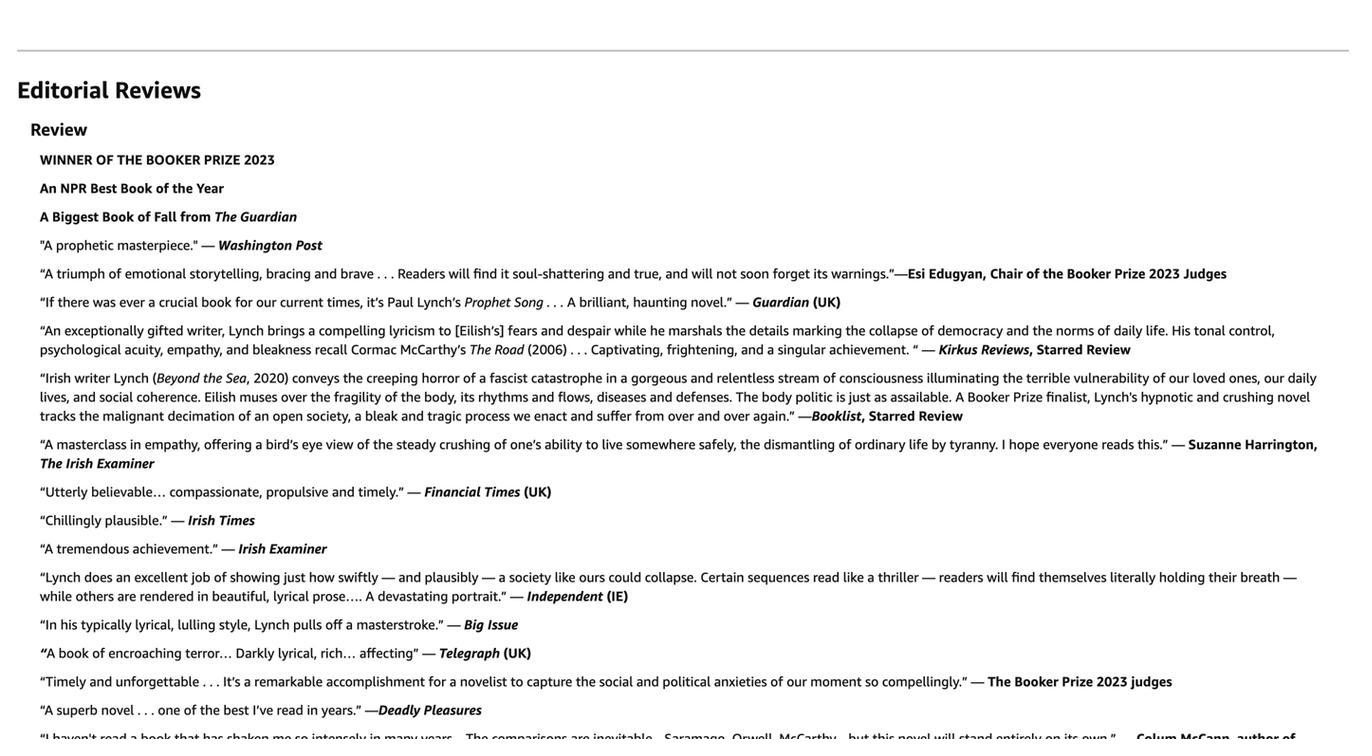 Task type: vqa. For each thing, say whether or not it's contained in the screenshot.
the "A prophetic masterpiece." — Washington Post
yes



Task type: describe. For each thing, give the bounding box(es) containing it.
1 vertical spatial reviews
[[982, 342, 1030, 357]]

writer,
[[187, 323, 225, 338]]

a right off
[[346, 617, 353, 633]]

irish inside ""a masterclass in empathy, offering a bird's eye view of the steady crushing of one's ability to live somewhere safely, the dismantling of ordinary life by tyranny. i hope everyone reads this." — suzanne harrington, the irish examiner"
[[66, 456, 93, 471]]

0 vertical spatial reviews
[[115, 76, 201, 103]]

malignant
[[103, 408, 164, 424]]

life.
[[1147, 323, 1169, 338]]

booklist
[[812, 408, 862, 424]]

remarkable
[[255, 674, 323, 690]]

the road (2006) . . . captivating, frightening, and a singular achievement. " — kirkus reviews , starred review
[[470, 342, 1131, 357]]

the left the best at bottom left
[[200, 702, 220, 718]]

a down ""in"
[[47, 645, 55, 661]]

eye
[[302, 437, 323, 452]]

the left norms
[[1033, 323, 1053, 338]]

encroaching
[[108, 645, 182, 661]]

horror
[[422, 370, 460, 386]]

(ie)
[[607, 588, 629, 604]]

a left thriller in the right of the page
[[868, 570, 875, 585]]

0 horizontal spatial from
[[180, 209, 211, 224]]

shattering
[[543, 266, 605, 281]]

recall
[[315, 342, 348, 357]]

the left the terrible
[[1003, 370, 1023, 386]]

thriller
[[878, 570, 919, 585]]

again."
[[754, 408, 795, 424]]

and down the flows,
[[571, 408, 594, 424]]

of right anxieties
[[771, 674, 784, 690]]

a down fragility
[[355, 408, 362, 424]]

collapse
[[869, 323, 918, 338]]

— down society at the left
[[510, 588, 524, 604]]

dismantling
[[764, 437, 836, 452]]

everyone
[[1043, 437, 1099, 452]]

2 vertical spatial lynch
[[255, 617, 290, 633]]

— right thriller in the right of the page
[[923, 570, 936, 585]]

the
[[117, 152, 143, 168]]

1 vertical spatial "
[[40, 645, 47, 661]]

"utterly
[[40, 484, 88, 500]]

and up steady
[[401, 408, 424, 424]]

prize
[[204, 152, 241, 168]]

while inside the "lynch does an excellent job of showing just how swiftly — and plausibly — a society like ours could collapse. certain sequences read like a thriller — readers will find themselves literally holding their breath — while others are rendered in beautiful, lyrical prose…. a devastating portrait." —
[[40, 588, 72, 604]]

— inside ""a masterclass in empathy, offering a bird's eye view of the steady crushing of one's ability to live somewhere safely, the dismantling of ordinary life by tyranny. i hope everyone reads this." — suzanne harrington, the irish examiner"
[[1172, 437, 1186, 452]]

in inside the "lynch does an excellent job of showing just how swiftly — and plausibly — a society like ours could collapse. certain sequences read like a thriller — readers will find themselves literally holding their breath — while others are rendered in beautiful, lyrical prose…. a devastating portrait." —
[[197, 588, 209, 604]]

— up portrait."
[[482, 570, 495, 585]]

our up brings
[[256, 294, 277, 310]]

2 horizontal spatial over
[[724, 408, 750, 424]]

coherence.
[[137, 389, 201, 405]]

— right the swiftly
[[382, 570, 395, 585]]

1 vertical spatial guardian
[[753, 294, 810, 310]]

ours
[[579, 570, 605, 585]]

the up fragility
[[343, 370, 363, 386]]

timely."
[[358, 484, 404, 500]]

issue
[[488, 617, 518, 633]]

0 vertical spatial "
[[913, 342, 919, 357]]

and up defenses.
[[691, 370, 714, 386]]

plausibly
[[425, 570, 479, 585]]

and right 'true,'
[[666, 266, 688, 281]]

2 vertical spatial review
[[919, 408, 963, 424]]

our right ones,
[[1265, 370, 1285, 386]]

the inside , 2020) conveys the creeping horror of a fascist catastrophe in a gorgeous and relentless stream of consciousness illuminating the terrible vulnerability of our loved ones, our daily lives, and social coherence. eilish muses over the fragility of the body, its rhythms and flows, diseases and defenses. the body politic is just as assailable. a booker prize finalist, lynch's hypnotic and crushing novel tracks the malignant decimation of an open society, a bleak and tragic process we enact and suffer from over and over again." —
[[736, 389, 759, 405]]

the down conveys
[[311, 389, 331, 405]]

"a for "a tremendous achievement." — irish examiner
[[40, 541, 53, 557]]

could
[[609, 570, 642, 585]]

examiner inside ""a masterclass in empathy, offering a bird's eye view of the steady crushing of one's ability to live somewhere safely, the dismantling of ordinary life by tyranny. i hope everyone reads this." — suzanne harrington, the irish examiner"
[[97, 456, 154, 471]]

and up sea
[[226, 342, 249, 357]]

his
[[1172, 323, 1191, 338]]

of left fall
[[138, 209, 151, 224]]

independent (ie)
[[527, 588, 629, 604]]

of right collapse
[[922, 323, 934, 338]]

the left the details
[[726, 323, 746, 338]]

a left fascist
[[479, 370, 486, 386]]

showing
[[230, 570, 280, 585]]

"a for "a triumph of emotional storytelling, bracing and brave . . . readers will find it soul-shattering and true, and will not soon forget its warnings."— esi edugyan, chair of the booker prize 2023 judges
[[40, 266, 53, 281]]

and left political
[[637, 674, 659, 690]]

terrible
[[1027, 370, 1071, 386]]

0 horizontal spatial over
[[281, 389, 307, 405]]

a up pleasures
[[450, 674, 457, 690]]

a inside "an exceptionally gifted writer, lynch brings a compelling lyricism to [eilish's] fears and despair while he marshals the details marking the collapse of democracy and the norms of daily life. his tonal control, psychological acuity, empathy, and bleakness recall cormac mccarthy's
[[308, 323, 315, 338]]

the right chair
[[1043, 266, 1064, 281]]

was
[[93, 294, 116, 310]]

acuity,
[[125, 342, 164, 357]]

emotional
[[125, 266, 186, 281]]

our up hypnotic
[[1169, 370, 1190, 386]]

1 vertical spatial lynch
[[114, 370, 149, 386]]

suffer
[[597, 408, 632, 424]]

tremendous
[[57, 541, 129, 557]]

— up achievement."
[[171, 513, 184, 528]]

to inside "an exceptionally gifted writer, lynch brings a compelling lyricism to [eilish's] fears and despair while he marshals the details marking the collapse of democracy and the norms of daily life. his tonal control, psychological acuity, empathy, and bleakness recall cormac mccarthy's
[[439, 323, 452, 338]]

its inside , 2020) conveys the creeping horror of a fascist catastrophe in a gorgeous and relentless stream of consciousness illuminating the terrible vulnerability of our loved ones, our daily lives, and social coherence. eilish muses over the fragility of the body, its rhythms and flows, diseases and defenses. the body politic is just as assailable. a booker prize finalist, lynch's hypnotic and crushing novel tracks the malignant decimation of an open society, a bleak and tragic process we enact and suffer from over and over again." —
[[461, 389, 475, 405]]

and down loved
[[1197, 389, 1220, 405]]

and inside the "lynch does an excellent job of showing just how swiftly — and plausibly — a society like ours could collapse. certain sequences read like a thriller — readers will find themselves literally holding their breath — while others are rendered in beautiful, lyrical prose…. a devastating portrait." —
[[399, 570, 421, 585]]

the right safely,
[[741, 437, 761, 452]]

lynch inside "an exceptionally gifted writer, lynch brings a compelling lyricism to [eilish's] fears and despair while he marshals the details marking the collapse of democracy and the norms of daily life. his tonal control, psychological acuity, empathy, and bleakness recall cormac mccarthy's
[[229, 323, 264, 338]]

democracy
[[938, 323, 1004, 338]]

social inside , 2020) conveys the creeping horror of a fascist catastrophe in a gorgeous and relentless stream of consciousness illuminating the terrible vulnerability of our loved ones, our daily lives, and social coherence. eilish muses over the fragility of the body, its rhythms and flows, diseases and defenses. the body politic is just as assailable. a booker prize finalist, lynch's hypnotic and crushing novel tracks the malignant decimation of an open society, a bleak and tragic process we enact and suffer from over and over again." —
[[99, 389, 133, 405]]

an
[[40, 180, 57, 196]]

prophet
[[465, 294, 511, 310]]

reads
[[1102, 437, 1135, 452]]

mccarthy's
[[400, 342, 466, 357]]

a inside the "lynch does an excellent job of showing just how swiftly — and plausibly — a society like ours could collapse. certain sequences read like a thriller — readers will find themselves literally holding their breath — while others are rendered in beautiful, lyrical prose…. a devastating portrait." —
[[366, 588, 374, 604]]

0 vertical spatial find
[[474, 266, 497, 281]]

of right one
[[184, 702, 197, 718]]

— right the timely."
[[408, 484, 421, 500]]

bleak
[[365, 408, 398, 424]]

read inside the "lynch does an excellent job of showing just how swiftly — and plausibly — a society like ours could collapse. certain sequences read like a thriller — readers will find themselves literally holding their breath — while others are rendered in beautiful, lyrical prose…. a devastating portrait." —
[[813, 570, 840, 585]]

and left brave
[[315, 266, 337, 281]]

a left society at the left
[[499, 570, 506, 585]]

of up politic
[[823, 370, 836, 386]]

2 vertical spatial (uk)
[[504, 645, 532, 661]]

brings
[[268, 323, 305, 338]]

0 horizontal spatial read
[[277, 702, 304, 718]]

unforgettable
[[116, 674, 199, 690]]

washington
[[218, 237, 292, 253]]

1 horizontal spatial starred
[[1037, 342, 1084, 357]]

and left the timely."
[[332, 484, 355, 500]]

1 vertical spatial book
[[102, 209, 134, 224]]

i
[[1002, 437, 1006, 452]]

of down muses
[[238, 408, 251, 424]]

0 vertical spatial guardian
[[240, 209, 297, 224]]

0 vertical spatial times
[[484, 484, 521, 500]]

of up fall
[[156, 180, 169, 196]]

it
[[501, 266, 509, 281]]

political
[[663, 674, 711, 690]]

propulsive
[[266, 484, 329, 500]]

beautiful,
[[212, 588, 270, 604]]

1 vertical spatial (uk)
[[524, 484, 552, 500]]

of right horror
[[463, 370, 476, 386]]

booker inside , 2020) conveys the creeping horror of a fascist catastrophe in a gorgeous and relentless stream of consciousness illuminating the terrible vulnerability of our loved ones, our daily lives, and social coherence. eilish muses over the fragility of the body, its rhythms and flows, diseases and defenses. the body politic is just as assailable. a booker prize finalist, lynch's hypnotic and crushing novel tracks the malignant decimation of an open society, a bleak and tragic process we enact and suffer from over and over again." —
[[968, 389, 1010, 405]]

daily inside "an exceptionally gifted writer, lynch brings a compelling lyricism to [eilish's] fears and despair while he marshals the details marking the collapse of democracy and the norms of daily life. his tonal control, psychological acuity, empathy, and bleakness recall cormac mccarthy's
[[1114, 323, 1143, 338]]

in inside , 2020) conveys the creeping horror of a fascist catastrophe in a gorgeous and relentless stream of consciousness illuminating the terrible vulnerability of our loved ones, our daily lives, and social coherence. eilish muses over the fragility of the body, its rhythms and flows, diseases and defenses. the body politic is just as assailable. a booker prize finalist, lynch's hypnotic and crushing novel tracks the malignant decimation of an open society, a bleak and tragic process we enact and suffer from over and over again." —
[[606, 370, 617, 386]]

the right capture
[[576, 674, 596, 690]]

is
[[837, 389, 846, 405]]

2 vertical spatial ,
[[862, 408, 866, 424]]

— right affecting"
[[422, 645, 436, 661]]

frightening,
[[667, 342, 738, 357]]

— down accomplishment
[[365, 702, 378, 718]]

prophetic
[[56, 237, 114, 253]]

and down gorgeous
[[650, 389, 673, 405]]

by
[[932, 437, 947, 452]]

— left kirkus
[[922, 342, 936, 357]]

year
[[196, 180, 224, 196]]

— inside , 2020) conveys the creeping horror of a fascist catastrophe in a gorgeous and relentless stream of consciousness illuminating the terrible vulnerability of our loved ones, our daily lives, and social coherence. eilish muses over the fragility of the body, its rhythms and flows, diseases and defenses. the body politic is just as assailable. a booker prize finalist, lynch's hypnotic and crushing novel tracks the malignant decimation of an open society, a bleak and tragic process we enact and suffer from over and over again." —
[[799, 408, 812, 424]]

the down creeping
[[401, 389, 421, 405]]

he
[[650, 323, 665, 338]]

and down "writer"
[[73, 389, 96, 405]]

rendered
[[140, 588, 194, 604]]

the left year
[[172, 180, 193, 196]]

lyrical
[[273, 588, 309, 604]]

rich…
[[321, 645, 356, 661]]

of right chair
[[1027, 266, 1040, 281]]

achievement."
[[133, 541, 218, 557]]

— right compellingly."
[[972, 674, 985, 690]]

"a superb novel . . . one of the best i've read in years." — deadly pleasures
[[40, 702, 482, 718]]

just inside the "lynch does an excellent job of showing just how swiftly — and plausibly — a society like ours could collapse. certain sequences read like a thriller — readers will find themselves literally holding their breath — while others are rendered in beautiful, lyrical prose…. a devastating portrait." —
[[284, 570, 306, 585]]

1 horizontal spatial lyrical,
[[278, 645, 317, 661]]

of right norms
[[1098, 323, 1111, 338]]

illuminating
[[927, 370, 1000, 386]]

our left moment
[[787, 674, 807, 690]]

masterpiece." —
[[117, 237, 215, 253]]

it's
[[367, 294, 384, 310]]

1 vertical spatial examiner
[[269, 541, 327, 557]]

independent
[[527, 588, 603, 604]]

kirkus
[[939, 342, 978, 357]]

in inside ""a masterclass in empathy, offering a bird's eye view of the steady crushing of one's ability to live somewhere safely, the dismantling of ordinary life by tyranny. i hope everyone reads this." — suzanne harrington, the irish examiner"
[[130, 437, 141, 452]]

0 vertical spatial lyrical,
[[135, 617, 174, 633]]

how
[[309, 570, 335, 585]]

suzanne
[[1189, 437, 1242, 452]]

plausible."
[[105, 513, 168, 528]]

psychological
[[40, 342, 121, 357]]

the down [eilish's]
[[470, 342, 491, 357]]

"if
[[40, 294, 54, 310]]

and right democracy in the top right of the page
[[1007, 323, 1030, 338]]

— right 'breath'
[[1284, 570, 1297, 585]]

1 vertical spatial irish
[[188, 513, 215, 528]]

editorial reviews
[[17, 76, 201, 103]]

— up 'showing'
[[222, 541, 235, 557]]

of down creeping
[[385, 389, 398, 405]]

ability
[[545, 437, 582, 452]]

1 vertical spatial for
[[429, 674, 446, 690]]

of down booklist
[[839, 437, 852, 452]]

flows,
[[558, 389, 594, 405]]

"chillingly plausible." — irish times
[[40, 513, 255, 528]]

a down the details
[[768, 342, 775, 357]]

1 vertical spatial novel
[[101, 702, 134, 718]]

best
[[223, 702, 249, 718]]

accomplishment
[[326, 674, 425, 690]]

of up hypnotic
[[1153, 370, 1166, 386]]

0 vertical spatial for
[[235, 294, 253, 310]]

"a triumph of emotional storytelling, bracing and brave . . . readers will find it soul-shattering and true, and will not soon forget its warnings."— esi edugyan, chair of the booker prize 2023 judges
[[40, 266, 1227, 281]]

1 horizontal spatial book
[[201, 294, 232, 310]]

of right view
[[357, 437, 370, 452]]

a inside , 2020) conveys the creeping horror of a fascist catastrophe in a gorgeous and relentless stream of consciousness illuminating the terrible vulnerability of our loved ones, our daily lives, and social coherence. eilish muses over the fragility of the body, its rhythms and flows, diseases and defenses. the body politic is just as assailable. a booker prize finalist, lynch's hypnotic and crushing novel tracks the malignant decimation of an open society, a bleak and tragic process we enact and suffer from over and over again." —
[[956, 389, 965, 405]]

bleakness
[[253, 342, 312, 357]]

finalist,
[[1047, 389, 1091, 405]]

while inside "an exceptionally gifted writer, lynch brings a compelling lyricism to [eilish's] fears and despair while he marshals the details marking the collapse of democracy and the norms of daily life. his tonal control, psychological acuity, empathy, and bleakness recall cormac mccarthy's
[[615, 323, 647, 338]]

"a masterclass in empathy, offering a bird's eye view of the steady crushing of one's ability to live somewhere safely, the dismantling of ordinary life by tyranny. i hope everyone reads this." — suzanne harrington, the irish examiner
[[40, 437, 1318, 471]]



Task type: locate. For each thing, give the bounding box(es) containing it.
and down defenses.
[[698, 408, 721, 424]]

1 vertical spatial empathy,
[[145, 437, 201, 452]]

1 vertical spatial times
[[219, 513, 255, 528]]

irish down masterclass
[[66, 456, 93, 471]]

"a left superb
[[40, 702, 53, 718]]

, 2020) conveys the creeping horror of a fascist catastrophe in a gorgeous and relentless stream of consciousness illuminating the terrible vulnerability of our loved ones, our daily lives, and social coherence. eilish muses over the fragility of the body, its rhythms and flows, diseases and defenses. the body politic is just as assailable. a booker prize finalist, lynch's hypnotic and crushing novel tracks the malignant decimation of an open society, a bleak and tragic process we enact and suffer from over and over again." —
[[40, 370, 1317, 424]]

paul
[[387, 294, 414, 310]]

a
[[40, 209, 49, 224], [568, 294, 576, 310], [956, 389, 965, 405], [366, 588, 374, 604], [47, 645, 55, 661]]

0 vertical spatial read
[[813, 570, 840, 585]]

" down ""in"
[[40, 645, 47, 661]]

4 "a from the top
[[40, 702, 53, 718]]

holding
[[1160, 570, 1206, 585]]

will inside the "lynch does an excellent job of showing just how swiftly — and plausibly — a society like ours could collapse. certain sequences read like a thriller — readers will find themselves literally holding their breath — while others are rendered in beautiful, lyrical prose…. a devastating portrait." —
[[987, 570, 1009, 585]]

to left capture
[[511, 674, 524, 690]]

2 horizontal spatial to
[[586, 437, 599, 452]]

"in his typically lyrical, lulling style, lynch pulls off a masterstroke." — big issue
[[40, 617, 518, 633]]

— right novel."
[[736, 294, 749, 310]]

esi
[[908, 266, 926, 281]]

0 horizontal spatial times
[[219, 513, 255, 528]]

will
[[449, 266, 470, 281], [692, 266, 713, 281], [987, 570, 1009, 585]]

"a for "a masterclass in empathy, offering a bird's eye view of the steady crushing of one's ability to live somewhere safely, the dismantling of ordinary life by tyranny. i hope everyone reads this." — suzanne harrington, the irish examiner
[[40, 437, 53, 452]]

0 horizontal spatial novel
[[101, 702, 134, 718]]

1 horizontal spatial while
[[615, 323, 647, 338]]

one's
[[510, 437, 542, 452]]

song
[[515, 294, 544, 310]]

enact
[[534, 408, 567, 424]]

2 vertical spatial irish
[[238, 541, 266, 557]]

1 vertical spatial crushing
[[440, 437, 491, 452]]

0 vertical spatial book
[[201, 294, 232, 310]]

find
[[474, 266, 497, 281], [1012, 570, 1036, 585]]

0 vertical spatial its
[[814, 266, 828, 281]]

review
[[30, 119, 87, 140], [1087, 342, 1131, 357], [919, 408, 963, 424]]

examiner up "how"
[[269, 541, 327, 557]]

a left the bird's
[[256, 437, 263, 452]]

0 horizontal spatial "
[[40, 645, 47, 661]]

2 vertical spatial to
[[511, 674, 524, 690]]

just up lyrical
[[284, 570, 306, 585]]

1 horizontal spatial its
[[814, 266, 828, 281]]

stream
[[778, 370, 820, 386]]

(uk) up the marking
[[813, 294, 841, 310]]

1 vertical spatial prize
[[1014, 389, 1043, 405]]

book down the
[[120, 180, 152, 196]]

fears
[[508, 323, 538, 338]]

0 vertical spatial just
[[849, 389, 871, 405]]

life
[[909, 437, 929, 452]]

book down storytelling,
[[201, 294, 232, 310]]

review down the assailable. at bottom right
[[919, 408, 963, 424]]

0 horizontal spatial review
[[30, 119, 87, 140]]

a right ever
[[148, 294, 155, 310]]

2 like from the left
[[844, 570, 864, 585]]

others
[[76, 588, 114, 604]]

crushing down "tragic"
[[440, 437, 491, 452]]

1 horizontal spatial will
[[692, 266, 713, 281]]

1 vertical spatial booker
[[968, 389, 1010, 405]]

the down "relentless"
[[736, 389, 759, 405]]

0 vertical spatial lynch
[[229, 323, 264, 338]]

find inside the "lynch does an excellent job of showing just how swiftly — and plausibly — a society like ours could collapse. certain sequences read like a thriller — readers will find themselves literally holding their breath — while others are rendered in beautiful, lyrical prose…. a devastating portrait." —
[[1012, 570, 1036, 585]]

cormac
[[351, 342, 397, 357]]

0 vertical spatial (uk)
[[813, 294, 841, 310]]

of right job
[[214, 570, 227, 585]]

hope
[[1010, 437, 1040, 452]]

0 horizontal spatial while
[[40, 588, 72, 604]]

2 horizontal spatial ,
[[1030, 342, 1034, 357]]

examiner up believable…
[[97, 456, 154, 471]]

from right fall
[[180, 209, 211, 224]]

starred
[[1037, 342, 1084, 357], [869, 408, 916, 424]]

crushing inside , 2020) conveys the creeping horror of a fascist catastrophe in a gorgeous and relentless stream of consciousness illuminating the terrible vulnerability of our loved ones, our daily lives, and social coherence. eilish muses over the fragility of the body, its rhythms and flows, diseases and defenses. the body politic is just as assailable. a booker prize finalist, lynch's hypnotic and crushing novel tracks the malignant decimation of an open society, a bleak and tragic process we enact and suffer from over and over again." —
[[1223, 389, 1275, 405]]

an inside , 2020) conveys the creeping horror of a fascist catastrophe in a gorgeous and relentless stream of consciousness illuminating the terrible vulnerability of our loved ones, our daily lives, and social coherence. eilish muses over the fragility of the body, its rhythms and flows, diseases and defenses. the body politic is just as assailable. a booker prize finalist, lynch's hypnotic and crushing novel tracks the malignant decimation of an open society, a bleak and tragic process we enact and suffer from over and over again." —
[[254, 408, 269, 424]]

daily right ones,
[[1288, 370, 1317, 386]]

and left 'true,'
[[608, 266, 631, 281]]

live
[[602, 437, 623, 452]]

daily
[[1114, 323, 1143, 338], [1288, 370, 1317, 386]]

devastating
[[378, 588, 448, 604]]

0 horizontal spatial prize
[[1014, 389, 1043, 405]]

0 horizontal spatial like
[[555, 570, 576, 585]]

reviews down democracy in the top right of the page
[[982, 342, 1030, 357]]

lynch's
[[1095, 389, 1138, 405]]

1 horizontal spatial guardian
[[753, 294, 810, 310]]

gifted
[[147, 323, 184, 338]]

0 vertical spatial novel
[[1278, 389, 1311, 405]]

1 horizontal spatial "
[[913, 342, 919, 357]]

0 vertical spatial empathy,
[[167, 342, 223, 357]]

"lynch
[[40, 570, 81, 585]]

crucial
[[159, 294, 198, 310]]

1 horizontal spatial prize
[[1063, 674, 1094, 690]]

lulling
[[178, 617, 216, 633]]

an up the are
[[116, 570, 131, 585]]

2 "a from the top
[[40, 437, 53, 452]]

in left years."
[[307, 702, 318, 718]]

0 horizontal spatial an
[[116, 570, 131, 585]]

exceptionally
[[64, 323, 144, 338]]

winner
[[40, 152, 92, 168]]

0 horizontal spatial book
[[59, 645, 89, 661]]

are
[[117, 588, 136, 604]]

2 horizontal spatial irish
[[238, 541, 266, 557]]

0 horizontal spatial social
[[99, 389, 133, 405]]

1 vertical spatial to
[[586, 437, 599, 452]]

its right forget
[[814, 266, 828, 281]]

in down job
[[197, 588, 209, 604]]

novel."
[[691, 294, 733, 310]]

brilliant,
[[580, 294, 630, 310]]

brave
[[341, 266, 374, 281]]

daily inside , 2020) conveys the creeping horror of a fascist catastrophe in a gorgeous and relentless stream of consciousness illuminating the terrible vulnerability of our loved ones, our daily lives, and social coherence. eilish muses over the fragility of the body, its rhythms and flows, diseases and defenses. the body politic is just as assailable. a booker prize finalist, lynch's hypnotic and crushing novel tracks the malignant decimation of an open society, a bleak and tragic process we enact and suffer from over and over again." —
[[1288, 370, 1317, 386]]

their
[[1209, 570, 1238, 585]]

soul-
[[513, 266, 543, 281]]

0 vertical spatial examiner
[[97, 456, 154, 471]]

social right capture
[[600, 674, 633, 690]]

a right brings
[[308, 323, 315, 338]]

social up malignant on the left bottom of the page
[[99, 389, 133, 405]]

2 vertical spatial prize
[[1063, 674, 1094, 690]]

"irish
[[40, 370, 71, 386]]

0 horizontal spatial daily
[[1114, 323, 1143, 338]]

0 vertical spatial booker
[[1067, 266, 1111, 281]]

2020)
[[254, 370, 289, 386]]

pulls
[[293, 617, 322, 633]]

1 horizontal spatial ,
[[862, 408, 866, 424]]

tracks
[[40, 408, 76, 424]]

1 vertical spatial lyrical,
[[278, 645, 317, 661]]

and up superb
[[90, 674, 112, 690]]

"a
[[40, 266, 53, 281], [40, 437, 53, 452], [40, 541, 53, 557], [40, 702, 53, 718]]

1 horizontal spatial find
[[1012, 570, 1036, 585]]

prize left judges at the top right of page
[[1115, 266, 1146, 281]]

deadly
[[378, 702, 420, 718]]

despair
[[567, 323, 611, 338]]

review up vulnerability
[[1087, 342, 1131, 357]]

2 horizontal spatial prize
[[1115, 266, 1146, 281]]

1 horizontal spatial reviews
[[982, 342, 1030, 357]]

2 horizontal spatial booker
[[1067, 266, 1111, 281]]

2 horizontal spatial review
[[1087, 342, 1131, 357]]

1 horizontal spatial from
[[635, 408, 665, 424]]

to inside ""a masterclass in empathy, offering a bird's eye view of the steady crushing of one's ability to live somewhere safely, the dismantling of ordinary life by tyranny. i hope everyone reads this." — suzanne harrington, the irish examiner"
[[586, 437, 599, 452]]

and up (2006)
[[541, 323, 564, 338]]

irish
[[66, 456, 93, 471], [188, 513, 215, 528], [238, 541, 266, 557]]

0 horizontal spatial irish
[[66, 456, 93, 471]]

darkly
[[236, 645, 275, 661]]

will left the not
[[692, 266, 713, 281]]

1 horizontal spatial daily
[[1288, 370, 1317, 386]]

the down bleak
[[373, 437, 393, 452]]

it's
[[223, 674, 241, 690]]

best
[[90, 180, 117, 196]]

breath
[[1241, 570, 1281, 585]]

a up the diseases
[[621, 370, 628, 386]]

the right compellingly."
[[988, 674, 1012, 690]]

0 horizontal spatial guardian
[[240, 209, 297, 224]]

while
[[615, 323, 647, 338], [40, 588, 72, 604]]

like up independent
[[555, 570, 576, 585]]

1 vertical spatial read
[[277, 702, 304, 718]]

0 vertical spatial from
[[180, 209, 211, 224]]

3 "a from the top
[[40, 541, 53, 557]]

triumph
[[57, 266, 105, 281]]

a down the shattering
[[568, 294, 576, 310]]

0 horizontal spatial 2023
[[244, 152, 275, 168]]

post
[[296, 237, 323, 253]]

i've
[[253, 702, 273, 718]]

prize
[[1115, 266, 1146, 281], [1014, 389, 1043, 405], [1063, 674, 1094, 690]]

of down typically
[[92, 645, 105, 661]]

soon
[[741, 266, 770, 281]]

, up the terrible
[[1030, 342, 1034, 357]]

a inside ""a masterclass in empathy, offering a bird's eye view of the steady crushing of one's ability to live somewhere safely, the dismantling of ordinary life by tyranny. i hope everyone reads this." — suzanne harrington, the irish examiner"
[[256, 437, 263, 452]]

0 vertical spatial prize
[[1115, 266, 1146, 281]]

a right it's
[[244, 674, 251, 690]]

,
[[1030, 342, 1034, 357], [247, 370, 250, 386], [862, 408, 866, 424]]

0 vertical spatial book
[[120, 180, 152, 196]]

0 vertical spatial 2023
[[244, 152, 275, 168]]

1 vertical spatial review
[[1087, 342, 1131, 357]]

the down year
[[214, 209, 237, 224]]

"a inside ""a masterclass in empathy, offering a bird's eye view of the steady crushing of one's ability to live somewhere safely, the dismantling of ordinary life by tyranny. i hope everyone reads this." — suzanne harrington, the irish examiner"
[[40, 437, 53, 452]]

book down an npr best book of the year
[[102, 209, 134, 224]]

will right readers
[[987, 570, 1009, 585]]

empathy, inside "an exceptionally gifted writer, lynch brings a compelling lyricism to [eilish's] fears and despair while he marshals the details marking the collapse of democracy and the norms of daily life. his tonal control, psychological acuity, empathy, and bleakness recall cormac mccarthy's
[[167, 342, 223, 357]]

of up was
[[109, 266, 121, 281]]

1 vertical spatial an
[[116, 570, 131, 585]]

one
[[158, 702, 180, 718]]

the inside ""a masterclass in empathy, offering a bird's eye view of the steady crushing of one's ability to live somewhere safely, the dismantling of ordinary life by tyranny. i hope everyone reads this." — suzanne harrington, the irish examiner"
[[40, 456, 62, 471]]

masterclass
[[57, 437, 127, 452]]

irish up 'showing'
[[238, 541, 266, 557]]

— right this." on the bottom
[[1172, 437, 1186, 452]]

1 horizontal spatial over
[[668, 408, 694, 424]]

— left big
[[448, 617, 461, 633]]

bracing
[[266, 266, 311, 281]]

1 horizontal spatial novel
[[1278, 389, 1311, 405]]

1 horizontal spatial examiner
[[269, 541, 327, 557]]

starred down norms
[[1037, 342, 1084, 357]]

1 vertical spatial from
[[635, 408, 665, 424]]

0 horizontal spatial find
[[474, 266, 497, 281]]

1 horizontal spatial times
[[484, 484, 521, 500]]

just
[[849, 389, 871, 405], [284, 570, 306, 585]]

this."
[[1138, 437, 1169, 452]]

just inside , 2020) conveys the creeping horror of a fascist catastrophe in a gorgeous and relentless stream of consciousness illuminating the terrible vulnerability of our loved ones, our daily lives, and social coherence. eilish muses over the fragility of the body, its rhythms and flows, diseases and defenses. the body politic is just as assailable. a booker prize finalist, lynch's hypnotic and crushing novel tracks the malignant decimation of an open society, a bleak and tragic process we enact and suffer from over and over again." —
[[849, 389, 871, 405]]

sequences
[[748, 570, 810, 585]]

in up the diseases
[[606, 370, 617, 386]]

0 vertical spatial crushing
[[1223, 389, 1275, 405]]

1 vertical spatial while
[[40, 588, 72, 604]]

empathy, down the decimation
[[145, 437, 201, 452]]

1 vertical spatial book
[[59, 645, 89, 661]]

0 horizontal spatial reviews
[[115, 76, 201, 103]]

times down compassionate,
[[219, 513, 255, 528]]

for
[[235, 294, 253, 310], [429, 674, 446, 690]]

1 vertical spatial its
[[461, 389, 475, 405]]

"an exceptionally gifted writer, lynch brings a compelling lyricism to [eilish's] fears and despair while he marshals the details marking the collapse of democracy and the norms of daily life. his tonal control, psychological acuity, empathy, and bleakness recall cormac mccarthy's
[[40, 323, 1276, 357]]

creeping
[[367, 370, 418, 386]]

like left thriller in the right of the page
[[844, 570, 864, 585]]

hypnotic
[[1141, 389, 1194, 405]]

0 horizontal spatial lyrical,
[[135, 617, 174, 633]]

1 horizontal spatial booker
[[1015, 674, 1059, 690]]

winner of the booker prize 2023
[[40, 152, 275, 168]]

1 horizontal spatial 2023
[[1097, 674, 1128, 690]]

1 vertical spatial find
[[1012, 570, 1036, 585]]

steady
[[397, 437, 436, 452]]

novel
[[1278, 389, 1311, 405], [101, 702, 134, 718]]

of left one's
[[494, 437, 507, 452]]

and down the details
[[742, 342, 764, 357]]

times
[[484, 484, 521, 500], [219, 513, 255, 528]]

typically
[[81, 617, 132, 633]]

1 horizontal spatial an
[[254, 408, 269, 424]]

lynch left (
[[114, 370, 149, 386]]

while up captivating, at the left top
[[615, 323, 647, 338]]

2 horizontal spatial will
[[987, 570, 1009, 585]]

crushing down ones,
[[1223, 389, 1275, 405]]

0 horizontal spatial ,
[[247, 370, 250, 386]]

haunting
[[633, 294, 688, 310]]

from inside , 2020) conveys the creeping horror of a fascist catastrophe in a gorgeous and relentless stream of consciousness illuminating the terrible vulnerability of our loved ones, our daily lives, and social coherence. eilish muses over the fragility of the body, its rhythms and flows, diseases and defenses. the body politic is just as assailable. a booker prize finalist, lynch's hypnotic and crushing novel tracks the malignant decimation of an open society, a bleak and tragic process we enact and suffer from over and over again." —
[[635, 408, 665, 424]]

storytelling,
[[190, 266, 263, 281]]

lyrical, up encroaching
[[135, 617, 174, 633]]

0 horizontal spatial starred
[[869, 408, 916, 424]]

the up achievement. at the right of page
[[846, 323, 866, 338]]

beyond
[[157, 370, 200, 386]]

1 horizontal spatial crushing
[[1223, 389, 1275, 405]]

0 horizontal spatial will
[[449, 266, 470, 281]]

marshals
[[669, 323, 723, 338]]

novel inside , 2020) conveys the creeping horror of a fascist catastrophe in a gorgeous and relentless stream of consciousness illuminating the terrible vulnerability of our loved ones, our daily lives, and social coherence. eilish muses over the fragility of the body, its rhythms and flows, diseases and defenses. the body politic is just as assailable. a booker prize finalist, lynch's hypnotic and crushing novel tracks the malignant decimation of an open society, a bleak and tragic process we enact and suffer from over and over again." —
[[1278, 389, 1311, 405]]

0 horizontal spatial to
[[439, 323, 452, 338]]

over up safely,
[[724, 408, 750, 424]]

prize inside , 2020) conveys the creeping horror of a fascist catastrophe in a gorgeous and relentless stream of consciousness illuminating the terrible vulnerability of our loved ones, our daily lives, and social coherence. eilish muses over the fragility of the body, its rhythms and flows, diseases and defenses. the body politic is just as assailable. a booker prize finalist, lynch's hypnotic and crushing novel tracks the malignant decimation of an open society, a bleak and tragic process we enact and suffer from over and over again." —
[[1014, 389, 1043, 405]]

1 vertical spatial 2023
[[1150, 266, 1181, 281]]

1 like from the left
[[555, 570, 576, 585]]

style,
[[219, 617, 251, 633]]

2023 right prize
[[244, 152, 275, 168]]

1 "a from the top
[[40, 266, 53, 281]]

0 horizontal spatial examiner
[[97, 456, 154, 471]]

crushing inside ""a masterclass in empathy, offering a bird's eye view of the steady crushing of one's ability to live somewhere safely, the dismantling of ordinary life by tyranny. i hope everyone reads this." — suzanne harrington, the irish examiner"
[[440, 437, 491, 452]]

and up enact
[[532, 389, 555, 405]]

0 vertical spatial review
[[30, 119, 87, 140]]

the up "utterly
[[40, 456, 62, 471]]

terror…
[[185, 645, 232, 661]]

starred down as
[[869, 408, 916, 424]]

lives,
[[40, 389, 70, 405]]

superb
[[57, 702, 98, 718]]

the
[[172, 180, 193, 196], [1043, 266, 1064, 281], [726, 323, 746, 338], [846, 323, 866, 338], [1033, 323, 1053, 338], [203, 370, 222, 386], [343, 370, 363, 386], [1003, 370, 1023, 386], [311, 389, 331, 405], [401, 389, 421, 405], [79, 408, 99, 424], [373, 437, 393, 452], [741, 437, 761, 452], [576, 674, 596, 690], [200, 702, 220, 718]]

"timely
[[40, 674, 86, 690]]

times right financial
[[484, 484, 521, 500]]

0 horizontal spatial crushing
[[440, 437, 491, 452]]

view
[[326, 437, 354, 452]]

over down defenses.
[[668, 408, 694, 424]]

(2006)
[[528, 342, 567, 357]]

"a for "a superb novel . . . one of the best i've read in years." — deadly pleasures
[[40, 702, 53, 718]]

1 vertical spatial social
[[600, 674, 633, 690]]

the up masterclass
[[79, 408, 99, 424]]

1 horizontal spatial irish
[[188, 513, 215, 528]]

the up the eilish
[[203, 370, 222, 386]]

a up "a
[[40, 209, 49, 224]]

its right body,
[[461, 389, 475, 405]]

an inside the "lynch does an excellent job of showing just how swiftly — and plausibly — a society like ours could collapse. certain sequences read like a thriller — readers will find themselves literally holding their breath — while others are rendered in beautiful, lyrical prose…. a devastating portrait." —
[[116, 570, 131, 585]]

of
[[96, 152, 114, 168]]

prize down the terrible
[[1014, 389, 1043, 405]]

reviews
[[115, 76, 201, 103], [982, 342, 1030, 357]]

read right sequences
[[813, 570, 840, 585]]

lyrical, up remarkable
[[278, 645, 317, 661]]

1 vertical spatial daily
[[1288, 370, 1317, 386]]

a
[[148, 294, 155, 310], [308, 323, 315, 338], [768, 342, 775, 357], [479, 370, 486, 386], [621, 370, 628, 386], [355, 408, 362, 424], [256, 437, 263, 452], [499, 570, 506, 585], [868, 570, 875, 585], [346, 617, 353, 633], [244, 674, 251, 690], [450, 674, 457, 690]]

2 vertical spatial booker
[[1015, 674, 1059, 690]]

muses
[[240, 389, 278, 405]]

empathy, inside ""a masterclass in empathy, offering a bird's eye view of the steady crushing of one's ability to live somewhere safely, the dismantling of ordinary life by tyranny. i hope everyone reads this." — suzanne harrington, the irish examiner"
[[145, 437, 201, 452]]

of inside the "lynch does an excellent job of showing just how swiftly — and plausibly — a society like ours could collapse. certain sequences read like a thriller — readers will find themselves literally holding their breath — while others are rendered in beautiful, lyrical prose…. a devastating portrait." —
[[214, 570, 227, 585]]

, inside , 2020) conveys the creeping horror of a fascist catastrophe in a gorgeous and relentless stream of consciousness illuminating the terrible vulnerability of our loved ones, our daily lives, and social coherence. eilish muses over the fragility of the body, its rhythms and flows, diseases and defenses. the body politic is just as assailable. a booker prize finalist, lynch's hypnotic and crushing novel tracks the malignant decimation of an open society, a bleak and tragic process we enact and suffer from over and over again." —
[[247, 370, 250, 386]]



